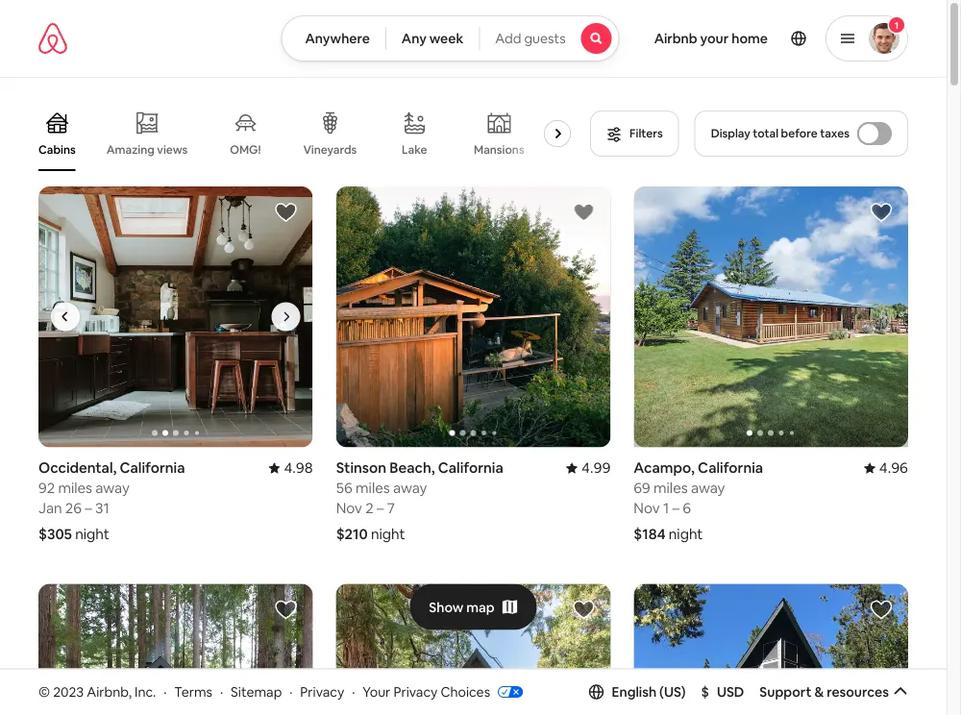 Task type: vqa. For each thing, say whether or not it's contained in the screenshot.
Traci And Benjamin is a Superhost Superhosts are experienced, highly rated Hosts.
no



Task type: describe. For each thing, give the bounding box(es) containing it.
filters
[[630, 126, 663, 141]]

©
[[38, 683, 50, 701]]

4.96 out of 5 average rating image
[[864, 459, 909, 477]]

1 inside dropdown button
[[895, 19, 899, 31]]

$210
[[336, 525, 368, 544]]

airbnb your home link
[[643, 18, 780, 59]]

away inside "stinson beach, california 56 miles away nov 2 – 7 $210 night"
[[393, 479, 427, 498]]

display total before taxes button
[[695, 111, 909, 157]]

total
[[753, 126, 779, 141]]

jan
[[38, 499, 62, 518]]

california for 92 miles away
[[120, 459, 185, 477]]

– for nov 1 – 6
[[673, 499, 680, 518]]

7
[[387, 499, 395, 518]]

add
[[496, 30, 522, 47]]

your
[[363, 683, 391, 701]]

miles inside "stinson beach, california 56 miles away nov 2 – 7 $210 night"
[[356, 479, 390, 498]]

miles for nov
[[654, 479, 688, 498]]

vineyards
[[303, 142, 357, 157]]

92
[[38, 479, 55, 498]]

amazing
[[107, 142, 155, 157]]

night for $184
[[669, 525, 703, 544]]

1 privacy from the left
[[300, 683, 345, 701]]

away for nov 1 – 6
[[691, 479, 726, 498]]

none search field containing anywhere
[[281, 15, 620, 62]]

your privacy choices
[[363, 683, 491, 701]]

69
[[634, 479, 651, 498]]

4 · from the left
[[352, 683, 355, 701]]

acampo, california 69 miles away nov 1 – 6 $184 night
[[634, 459, 764, 544]]

occidental, california 92 miles away jan 26 – 31 $305 night
[[38, 459, 185, 544]]

before
[[782, 126, 818, 141]]

english
[[612, 684, 657, 701]]

taxes
[[821, 126, 850, 141]]

terms · sitemap · privacy
[[174, 683, 345, 701]]

31
[[95, 499, 109, 518]]

$184
[[634, 525, 666, 544]]

show map button
[[410, 584, 537, 631]]

omg!
[[230, 142, 261, 157]]

display
[[711, 126, 751, 141]]

6
[[683, 499, 691, 518]]

airbnb your home
[[655, 30, 768, 47]]

stinson beach, california 56 miles away nov 2 – 7 $210 night
[[336, 459, 504, 544]]

56
[[336, 479, 353, 498]]

add to wishlist: twain harte, california image
[[573, 599, 596, 622]]

2023
[[53, 683, 84, 701]]

1 · from the left
[[164, 683, 167, 701]]

display total before taxes
[[711, 126, 850, 141]]

support & resources button
[[760, 684, 909, 701]]

usd
[[717, 684, 745, 701]]

any
[[402, 30, 427, 47]]

cabins
[[38, 142, 76, 157]]

choices
[[441, 683, 491, 701]]

3 · from the left
[[290, 683, 293, 701]]

california inside "stinson beach, california 56 miles away nov 2 – 7 $210 night"
[[438, 459, 504, 477]]

$305
[[38, 525, 72, 544]]

show
[[429, 599, 464, 616]]

views
[[157, 142, 188, 157]]

sitemap link
[[231, 683, 282, 701]]

add to wishlist: stinson beach, california image
[[573, 201, 596, 224]]

resources
[[827, 684, 890, 701]]

privacy link
[[300, 683, 345, 701]]

any week button
[[386, 15, 480, 62]]



Task type: locate. For each thing, give the bounding box(es) containing it.
privacy left your
[[300, 683, 345, 701]]

3 – from the left
[[673, 499, 680, 518]]

any week
[[402, 30, 464, 47]]

2 · from the left
[[220, 683, 223, 701]]

away up 31
[[96, 479, 130, 498]]

1 california from the left
[[120, 459, 185, 477]]

map
[[467, 599, 495, 616]]

nov
[[336, 499, 363, 518], [634, 499, 660, 518]]

1 miles from the left
[[58, 479, 92, 498]]

night for $305
[[75, 525, 109, 544]]

support
[[760, 684, 812, 701]]

1 horizontal spatial night
[[371, 525, 405, 544]]

· left privacy "link"
[[290, 683, 293, 701]]

– left 6
[[673, 499, 680, 518]]

1 away from the left
[[96, 479, 130, 498]]

away down acampo, on the bottom of page
[[691, 479, 726, 498]]

1 horizontal spatial 1
[[895, 19, 899, 31]]

away inside occidental, california 92 miles away jan 26 – 31 $305 night
[[96, 479, 130, 498]]

1 inside the acampo, california 69 miles away nov 1 – 6 $184 night
[[663, 499, 669, 518]]

0 horizontal spatial miles
[[58, 479, 92, 498]]

4.98 out of 5 average rating image
[[269, 459, 313, 477]]

– left 7
[[377, 499, 384, 518]]

1 horizontal spatial california
[[438, 459, 504, 477]]

0 horizontal spatial night
[[75, 525, 109, 544]]

1 horizontal spatial nov
[[634, 499, 660, 518]]

3 miles from the left
[[654, 479, 688, 498]]

airbnb
[[655, 30, 698, 47]]

nov inside "stinson beach, california 56 miles away nov 2 – 7 $210 night"
[[336, 499, 363, 518]]

night down 6
[[669, 525, 703, 544]]

inc.
[[135, 683, 156, 701]]

away
[[96, 479, 130, 498], [393, 479, 427, 498], [691, 479, 726, 498]]

week
[[430, 30, 464, 47]]

2 away from the left
[[393, 479, 427, 498]]

anywhere button
[[281, 15, 386, 62]]

2 horizontal spatial night
[[669, 525, 703, 544]]

26
[[65, 499, 82, 518]]

mansions
[[474, 142, 525, 157]]

2 night from the left
[[371, 525, 405, 544]]

© 2023 airbnb, inc. ·
[[38, 683, 167, 701]]

1 nov from the left
[[336, 499, 363, 518]]

airbnb,
[[87, 683, 132, 701]]

· right inc.
[[164, 683, 167, 701]]

add to wishlist: occidental, california image
[[275, 201, 298, 224]]

your privacy choices link
[[363, 683, 523, 702]]

4.99
[[582, 459, 611, 477]]

lake
[[402, 142, 428, 157]]

english (us)
[[612, 684, 686, 701]]

night inside occidental, california 92 miles away jan 26 – 31 $305 night
[[75, 525, 109, 544]]

nov down 69
[[634, 499, 660, 518]]

1 vertical spatial 1
[[663, 499, 669, 518]]

privacy
[[300, 683, 345, 701], [394, 683, 438, 701]]

add to wishlist: acampo, california image
[[870, 201, 893, 224]]

group
[[38, 96, 579, 171], [0, 187, 313, 448], [336, 187, 611, 448], [634, 187, 909, 448], [38, 584, 313, 716], [336, 584, 611, 716], [634, 584, 909, 716]]

2
[[366, 499, 374, 518]]

3 california from the left
[[698, 459, 764, 477]]

sitemap
[[231, 683, 282, 701]]

amazing views
[[107, 142, 188, 157]]

0 horizontal spatial –
[[85, 499, 92, 518]]

4.96
[[880, 459, 909, 477]]

add guests button
[[479, 15, 620, 62]]

california inside the acampo, california 69 miles away nov 1 – 6 $184 night
[[698, 459, 764, 477]]

miles inside occidental, california 92 miles away jan 26 – 31 $305 night
[[58, 479, 92, 498]]

2 – from the left
[[377, 499, 384, 518]]

0 horizontal spatial away
[[96, 479, 130, 498]]

2 horizontal spatial california
[[698, 459, 764, 477]]

add to wishlist: arnold, california image
[[870, 599, 893, 622]]

nov left the 2
[[336, 499, 363, 518]]

california inside occidental, california 92 miles away jan 26 – 31 $305 night
[[120, 459, 185, 477]]

3 away from the left
[[691, 479, 726, 498]]

0 horizontal spatial nov
[[336, 499, 363, 518]]

– left 31
[[85, 499, 92, 518]]

english (us) button
[[589, 684, 686, 701]]

0 horizontal spatial california
[[120, 459, 185, 477]]

1
[[895, 19, 899, 31], [663, 499, 669, 518]]

night down 31
[[75, 525, 109, 544]]

– inside occidental, california 92 miles away jan 26 – 31 $305 night
[[85, 499, 92, 518]]

filters button
[[591, 111, 680, 157]]

2 california from the left
[[438, 459, 504, 477]]

support & resources
[[760, 684, 890, 701]]

miles for jan
[[58, 479, 92, 498]]

· left your
[[352, 683, 355, 701]]

– inside "stinson beach, california 56 miles away nov 2 – 7 $210 night"
[[377, 499, 384, 518]]

terms
[[174, 683, 213, 701]]

1 button
[[826, 15, 909, 62]]

–
[[85, 499, 92, 518], [377, 499, 384, 518], [673, 499, 680, 518]]

beach,
[[390, 459, 435, 477]]

– inside the acampo, california 69 miles away nov 1 – 6 $184 night
[[673, 499, 680, 518]]

None search field
[[281, 15, 620, 62]]

0 vertical spatial 1
[[895, 19, 899, 31]]

2 privacy from the left
[[394, 683, 438, 701]]

miles up the 2
[[356, 479, 390, 498]]

2 horizontal spatial away
[[691, 479, 726, 498]]

· right terms
[[220, 683, 223, 701]]

2 miles from the left
[[356, 479, 390, 498]]

group containing amazing views
[[38, 96, 579, 171]]

away inside the acampo, california 69 miles away nov 1 – 6 $184 night
[[691, 479, 726, 498]]

anywhere
[[305, 30, 370, 47]]

night inside "stinson beach, california 56 miles away nov 2 – 7 $210 night"
[[371, 525, 405, 544]]

·
[[164, 683, 167, 701], [220, 683, 223, 701], [290, 683, 293, 701], [352, 683, 355, 701]]

california for 69 miles away
[[698, 459, 764, 477]]

privacy right your
[[394, 683, 438, 701]]

&
[[815, 684, 824, 701]]

california right the beach,
[[438, 459, 504, 477]]

terms link
[[174, 683, 213, 701]]

night
[[75, 525, 109, 544], [371, 525, 405, 544], [669, 525, 703, 544]]

0 horizontal spatial 1
[[663, 499, 669, 518]]

away for jan 26 – 31
[[96, 479, 130, 498]]

$ usd
[[702, 684, 745, 701]]

1 horizontal spatial miles
[[356, 479, 390, 498]]

2 nov from the left
[[634, 499, 660, 518]]

night down 7
[[371, 525, 405, 544]]

add guests
[[496, 30, 566, 47]]

california right acampo, on the bottom of page
[[698, 459, 764, 477]]

add to wishlist: cazadero, california image
[[275, 599, 298, 622]]

guests
[[525, 30, 566, 47]]

4.98
[[284, 459, 313, 477]]

4.99 out of 5 average rating image
[[567, 459, 611, 477]]

california right occidental,
[[120, 459, 185, 477]]

stinson
[[336, 459, 387, 477]]

miles inside the acampo, california 69 miles away nov 1 – 6 $184 night
[[654, 479, 688, 498]]

3 night from the left
[[669, 525, 703, 544]]

miles down acampo, on the bottom of page
[[654, 479, 688, 498]]

show map
[[429, 599, 495, 616]]

1 night from the left
[[75, 525, 109, 544]]

california
[[120, 459, 185, 477], [438, 459, 504, 477], [698, 459, 764, 477]]

profile element
[[643, 0, 909, 77]]

2 horizontal spatial miles
[[654, 479, 688, 498]]

miles
[[58, 479, 92, 498], [356, 479, 390, 498], [654, 479, 688, 498]]

1 horizontal spatial –
[[377, 499, 384, 518]]

home
[[732, 30, 768, 47]]

nov inside the acampo, california 69 miles away nov 1 – 6 $184 night
[[634, 499, 660, 518]]

occidental,
[[38, 459, 117, 477]]

(us)
[[660, 684, 686, 701]]

1 – from the left
[[85, 499, 92, 518]]

2 horizontal spatial –
[[673, 499, 680, 518]]

– for jan 26 – 31
[[85, 499, 92, 518]]

your
[[701, 30, 729, 47]]

acampo,
[[634, 459, 695, 477]]

0 horizontal spatial privacy
[[300, 683, 345, 701]]

miles up 26
[[58, 479, 92, 498]]

$
[[702, 684, 710, 701]]

away down the beach,
[[393, 479, 427, 498]]

1 horizontal spatial privacy
[[394, 683, 438, 701]]

1 horizontal spatial away
[[393, 479, 427, 498]]

night inside the acampo, california 69 miles away nov 1 – 6 $184 night
[[669, 525, 703, 544]]



